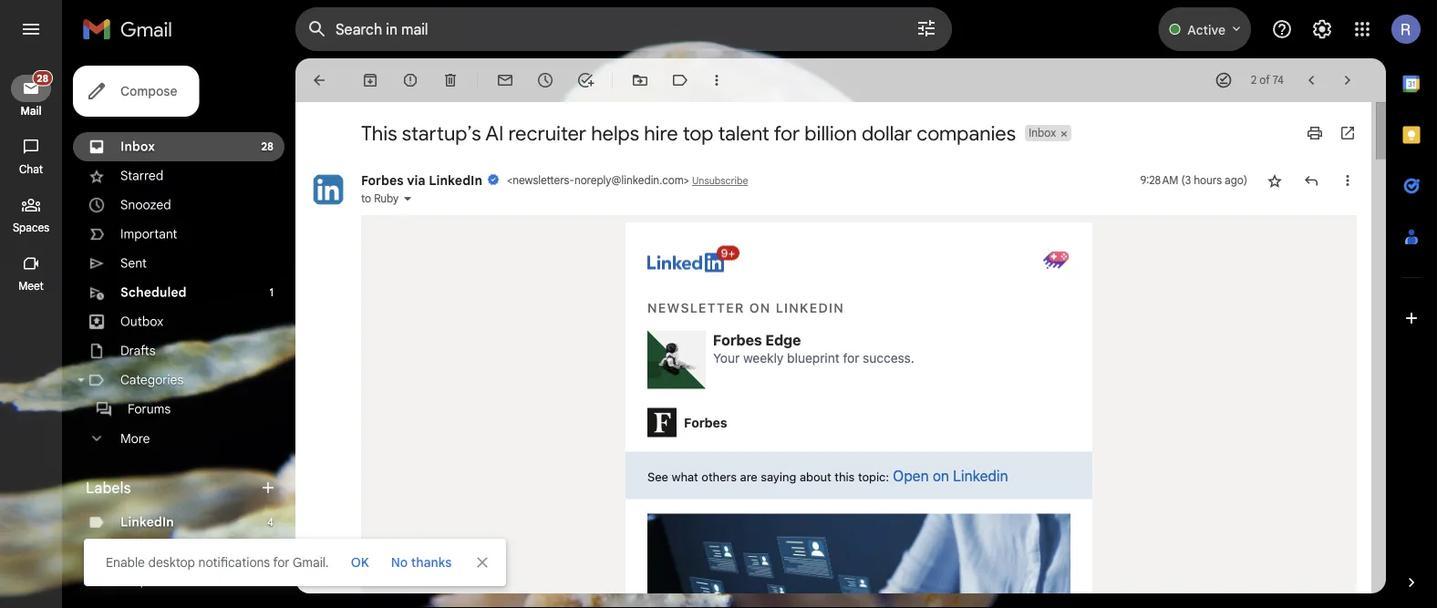 Task type: vqa. For each thing, say whether or not it's contained in the screenshot.
the This startup's AI recruiter helps hire top talent for billion dollar companies
yes



Task type: describe. For each thing, give the bounding box(es) containing it.
snoozed
[[120, 197, 171, 213]]

this
[[835, 470, 855, 483]]

delete image
[[441, 71, 460, 89]]

gmail.
[[293, 554, 329, 570]]

(3
[[1181, 174, 1191, 187]]

of
[[1260, 73, 1270, 87]]

no
[[391, 554, 408, 570]]

others
[[702, 470, 737, 483]]

2 of 74
[[1251, 73, 1284, 87]]

show details image
[[402, 193, 413, 204]]

compose button
[[73, 66, 199, 117]]

verified sender image
[[487, 173, 500, 186]]

inbox link
[[120, 139, 155, 155]]

add to tasks image
[[576, 71, 595, 89]]

categories
[[120, 372, 184, 388]]

more button
[[73, 424, 285, 453]]

drafts link
[[120, 343, 156, 359]]

newer image
[[1302, 71, 1320, 89]]

top
[[683, 120, 713, 146]]

0 vertical spatial on
[[749, 300, 771, 316]]

linkedin image
[[647, 246, 740, 272]]

hire
[[644, 120, 678, 146]]

move to image
[[631, 71, 649, 89]]

recruiter
[[508, 120, 586, 146]]

main menu image
[[20, 18, 42, 40]]

inbox for the inbox button
[[1029, 126, 1056, 140]]

meet heading
[[0, 279, 62, 294]]

report spam image
[[401, 71, 419, 89]]

more
[[120, 431, 150, 447]]

1 horizontal spatial for
[[774, 120, 800, 146]]

thanks
[[411, 554, 452, 570]]

enable
[[106, 554, 145, 570]]

unsubscribe
[[692, 175, 748, 187]]

scheduled
[[120, 285, 187, 300]]

random link
[[120, 544, 171, 559]]

1 horizontal spatial 28
[[261, 140, 274, 154]]

categories link
[[120, 372, 184, 388]]

helps
[[591, 120, 639, 146]]

ok link
[[343, 546, 376, 579]]

1 for scheduled
[[270, 286, 274, 300]]

billion
[[805, 120, 857, 146]]

9:28 am
[[1140, 174, 1179, 187]]

settings image
[[1311, 18, 1333, 40]]

labels image
[[671, 71, 689, 89]]

for inside alert
[[273, 554, 290, 570]]

forbes edge image
[[647, 331, 706, 389]]

ai
[[485, 120, 504, 146]]

2 vertical spatial forbes
[[684, 415, 727, 430]]

ago)
[[1225, 174, 1248, 187]]

offline sync status image
[[1215, 71, 1233, 89]]

archive image
[[361, 71, 379, 89]]

forums link
[[128, 401, 171, 417]]

Search in mail text field
[[336, 20, 865, 38]]

compose
[[120, 83, 177, 99]]

>
[[684, 174, 689, 187]]

are
[[740, 470, 758, 483]]

newsletter cover image image
[[647, 514, 1071, 608]]

search in mail image
[[301, 13, 334, 46]]

labels heading
[[86, 479, 259, 497]]

unsubscribe link
[[692, 175, 748, 187]]

notifications
[[198, 554, 270, 570]]

navigation containing mail
[[0, 58, 64, 608]]

not starred image
[[1266, 171, 1284, 190]]

back to inbox image
[[310, 71, 328, 89]]

support image
[[1271, 18, 1293, 40]]

linkedin corporation image
[[310, 171, 347, 208]]

this startup's ai recruiter helps hire top talent for billion dollar companies
[[361, 120, 1016, 146]]

what
[[672, 470, 698, 483]]

edge
[[766, 331, 801, 348]]

snooze image
[[536, 71, 554, 89]]

2 vertical spatial linkedin
[[120, 514, 174, 530]]

forbes via linkedin
[[361, 172, 482, 188]]

scheduled link
[[120, 285, 187, 300]]

about
[[800, 470, 831, 483]]

important
[[120, 226, 177, 242]]

outbox link
[[120, 314, 164, 330]]

drafts
[[120, 343, 156, 359]]

meet
[[18, 280, 44, 293]]

startup's
[[402, 120, 481, 146]]



Task type: locate. For each thing, give the bounding box(es) containing it.
to
[[361, 192, 371, 206]]

on up forbes edge link
[[749, 300, 771, 316]]

forbes
[[361, 172, 404, 188], [713, 331, 762, 348], [684, 415, 727, 430]]

0 horizontal spatial on
[[749, 300, 771, 316]]

for inside forbes edge your weekly blueprint for success.
[[843, 351, 859, 366]]

snoozed link
[[120, 197, 171, 213]]

forbes inside forbes edge your weekly blueprint for success.
[[713, 331, 762, 348]]

2
[[1251, 73, 1257, 87]]

topic:
[[858, 470, 889, 483]]

0 vertical spatial 28
[[37, 72, 48, 84]]

1 horizontal spatial on
[[933, 467, 949, 484]]

2 1 from the top
[[270, 545, 274, 559]]

important link
[[120, 226, 177, 242]]

74
[[1273, 73, 1284, 87]]

for left gmail.
[[273, 554, 290, 570]]

outbox
[[120, 314, 164, 330]]

1 vertical spatial 28
[[261, 140, 274, 154]]

for left success.
[[843, 351, 859, 366]]

more image
[[708, 71, 726, 89]]

linkedin left the verified sender icon
[[429, 172, 482, 188]]

starred
[[120, 168, 163, 184]]

forums
[[128, 401, 171, 417]]

0 horizontal spatial 28
[[37, 72, 48, 84]]

linkedin
[[429, 172, 482, 188], [776, 300, 845, 316], [120, 514, 174, 530]]

1 horizontal spatial inbox
[[1029, 126, 1056, 140]]

28 link
[[11, 70, 53, 102]]

stripe link
[[120, 573, 155, 589]]

alert containing enable desktop notifications for gmail.
[[29, 42, 1408, 586]]

1 vertical spatial forbes
[[713, 331, 762, 348]]

1 vertical spatial linkedin
[[776, 300, 845, 316]]

linkedin
[[953, 467, 1008, 484]]

< newsletters-noreply@linkedin.com >
[[507, 174, 689, 187]]

0 horizontal spatial for
[[273, 554, 290, 570]]

newsletters-
[[513, 174, 574, 187]]

for right talent
[[774, 120, 800, 146]]

Not starred checkbox
[[1266, 171, 1284, 190]]

to ruby
[[361, 192, 399, 206]]

random
[[120, 544, 171, 559]]

mail heading
[[0, 104, 62, 119]]

inbox up starred link
[[120, 139, 155, 155]]

via
[[407, 172, 426, 188]]

on right open
[[933, 467, 949, 484]]

forbes up 'your'
[[713, 331, 762, 348]]

no thanks link
[[384, 546, 459, 579]]

companies
[[917, 120, 1016, 146]]

dollar
[[862, 120, 912, 146]]

forbes for via
[[361, 172, 404, 188]]

9:28 am (3 hours ago)
[[1140, 174, 1248, 187]]

inbox for inbox link
[[120, 139, 155, 155]]

<
[[507, 174, 513, 187]]

blueprint
[[787, 351, 840, 366]]

hours
[[1194, 174, 1222, 187]]

chat
[[19, 163, 43, 176]]

newsletter
[[647, 300, 745, 316]]

1 horizontal spatial linkedin
[[429, 172, 482, 188]]

your
[[713, 351, 740, 366]]

noreply@linkedin.com
[[574, 174, 684, 187]]

linkedin up random
[[120, 514, 174, 530]]

forbes right the author image
[[684, 415, 727, 430]]

0 vertical spatial linkedin
[[429, 172, 482, 188]]

28
[[37, 72, 48, 84], [261, 140, 274, 154]]

1 vertical spatial for
[[843, 351, 859, 366]]

success.
[[863, 351, 915, 366]]

forbes link
[[684, 414, 727, 432]]

inbox right companies at the right top of the page
[[1029, 126, 1056, 140]]

0 vertical spatial for
[[774, 120, 800, 146]]

1
[[270, 286, 274, 300], [270, 545, 274, 559]]

forbes edge your weekly blueprint for success.
[[713, 331, 915, 366]]

no thanks
[[391, 554, 452, 570]]

linkedin link
[[120, 514, 174, 530]]

0 vertical spatial 1
[[270, 286, 274, 300]]

linkedin up forbes edge your weekly blueprint for success.
[[776, 300, 845, 316]]

28 inside navigation
[[37, 72, 48, 84]]

sent link
[[120, 255, 147, 271]]

forbes edge link
[[713, 331, 801, 350]]

author image image
[[647, 408, 677, 437]]

this
[[361, 120, 397, 146]]

2 horizontal spatial for
[[843, 351, 859, 366]]

0 horizontal spatial linkedin
[[120, 514, 174, 530]]

see
[[647, 470, 668, 483]]

mail
[[20, 104, 42, 118]]

your weekly blueprint for success. link
[[713, 350, 915, 368]]

ruby anderson image
[[1041, 244, 1071, 274]]

inbox
[[1029, 126, 1056, 140], [120, 139, 155, 155]]

2 horizontal spatial linkedin
[[776, 300, 845, 316]]

chat heading
[[0, 162, 62, 177]]

spaces heading
[[0, 221, 62, 235]]

mark as unread image
[[496, 71, 514, 89]]

open
[[893, 467, 929, 484]]

older image
[[1339, 71, 1357, 89]]

starred link
[[120, 168, 163, 184]]

0 vertical spatial forbes
[[361, 172, 404, 188]]

alert
[[29, 42, 1408, 586]]

saying
[[761, 470, 796, 483]]

see what others are saying about this topic: open on linkedin
[[647, 467, 1008, 484]]

sent
[[120, 255, 147, 271]]

enable desktop notifications for gmail.
[[106, 554, 329, 570]]

ruby
[[374, 192, 399, 206]]

newsletter on linkedin
[[647, 300, 845, 316]]

gmail image
[[82, 11, 181, 47]]

forbes via linkedin cell
[[361, 172, 692, 188]]

forbes for edge
[[713, 331, 762, 348]]

navigation
[[0, 58, 64, 608]]

9:28 am (3 hours ago) cell
[[1140, 171, 1248, 190]]

weekly
[[743, 351, 784, 366]]

4
[[267, 516, 274, 529]]

advanced search options image
[[908, 10, 945, 47]]

Search in mail search field
[[295, 7, 952, 51]]

ok
[[351, 554, 369, 570]]

1 for random
[[270, 545, 274, 559]]

inbox inside button
[[1029, 126, 1056, 140]]

forbes up to ruby
[[361, 172, 404, 188]]

1 vertical spatial 1
[[270, 545, 274, 559]]

desktop
[[148, 554, 195, 570]]

0 horizontal spatial inbox
[[120, 139, 155, 155]]

talent
[[718, 120, 769, 146]]

spaces
[[13, 221, 49, 235]]

1 1 from the top
[[270, 286, 274, 300]]

stripe
[[120, 573, 155, 589]]

1 vertical spatial on
[[933, 467, 949, 484]]

linkedin for forbes via linkedin
[[429, 172, 482, 188]]

2 vertical spatial for
[[273, 554, 290, 570]]

linkedin for newsletter on linkedin
[[776, 300, 845, 316]]

inbox button
[[1025, 125, 1058, 141]]

tab list
[[1386, 58, 1437, 543]]

labels
[[86, 479, 131, 497]]

on
[[749, 300, 771, 316], [933, 467, 949, 484]]



